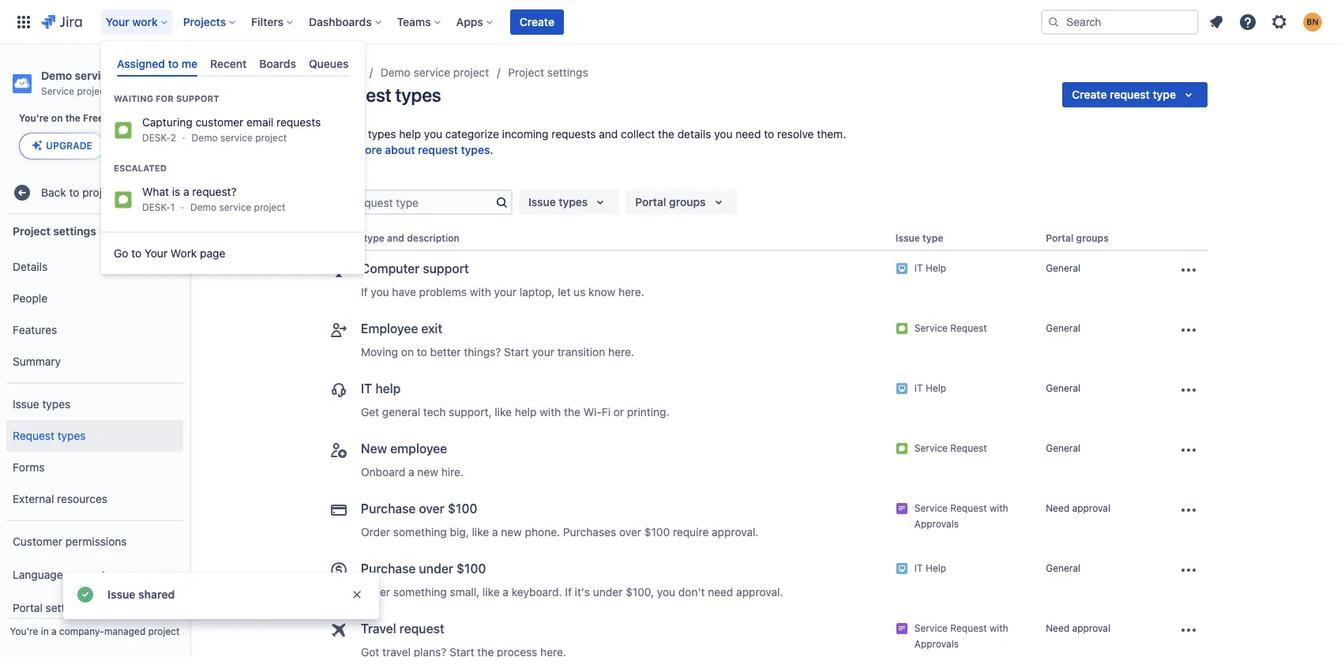 Task type: vqa. For each thing, say whether or not it's contained in the screenshot.
DESK- corresponding to What
yes



Task type: locate. For each thing, give the bounding box(es) containing it.
create down search field
[[1072, 88, 1107, 101]]

it for it help
[[915, 382, 923, 394]]

tech
[[423, 405, 446, 419]]

2
[[170, 132, 176, 144]]

need approval
[[1046, 502, 1111, 514], [1046, 623, 1111, 634]]

don't
[[679, 585, 705, 599]]

project down apps 'dropdown button'
[[453, 66, 489, 79]]

you're on the free plan
[[19, 112, 126, 124]]

0 vertical spatial you're
[[19, 112, 49, 124]]

2 vertical spatial $100
[[457, 562, 486, 576]]

more image for it help
[[1179, 381, 1198, 400]]

a
[[183, 185, 189, 198], [408, 465, 414, 479], [492, 525, 498, 539], [503, 585, 509, 599], [51, 626, 57, 638]]

general for it help
[[1046, 382, 1081, 394]]

something down purchase under $100
[[393, 585, 447, 599]]

need inside request types help you categorize incoming requests and collect the details you need to resolve them. learn more about request types.
[[736, 127, 761, 141]]

types inside button
[[559, 195, 588, 209]]

1 vertical spatial your
[[145, 247, 168, 260]]

service down request?
[[219, 202, 251, 213]]

0 horizontal spatial over
[[419, 502, 445, 516]]

0 horizontal spatial portal groups
[[635, 195, 706, 209]]

1 horizontal spatial project settings
[[508, 66, 588, 79]]

service request
[[915, 322, 987, 334], [915, 442, 987, 454]]

to left me
[[168, 57, 179, 70]]

purchase down onboard
[[361, 502, 416, 516]]

types down demo service project link on the left of the page
[[395, 84, 441, 106]]

1 order from the top
[[361, 525, 390, 539]]

project up 'waiting'
[[116, 69, 153, 82]]

1 service request with approvals from the top
[[915, 502, 1009, 530]]

here.
[[619, 285, 644, 299], [608, 345, 634, 359]]

your work button
[[101, 9, 174, 34]]

create for create
[[520, 15, 555, 28]]

purchase for purchase over $100
[[361, 502, 416, 516]]

under
[[419, 562, 453, 576], [593, 585, 623, 599]]

1 vertical spatial on
[[401, 345, 414, 359]]

groups
[[669, 195, 706, 209], [1076, 232, 1109, 244]]

1 more image from the top
[[1179, 321, 1198, 340]]

settings down "back to project"
[[53, 224, 96, 237]]

language support
[[13, 568, 106, 581]]

service for travel request
[[915, 623, 948, 634]]

$100 for purchase under $100
[[457, 562, 486, 576]]

and inside request types help you categorize incoming requests and collect the details you need to resolve them. learn more about request types.
[[599, 127, 618, 141]]

on for moving
[[401, 345, 414, 359]]

request for create request type
[[1110, 88, 1150, 101]]

page
[[200, 247, 225, 260]]

notifications image
[[1207, 12, 1226, 31]]

request
[[1110, 88, 1150, 101], [418, 143, 458, 156], [400, 622, 444, 636]]

1 it help from the top
[[915, 262, 947, 274]]

back to project
[[41, 185, 118, 199]]

2 vertical spatial demo service project
[[190, 202, 286, 213]]

forms
[[13, 460, 45, 474]]

on
[[51, 112, 63, 124], [401, 345, 414, 359]]

it for computer support
[[915, 262, 923, 274]]

0 horizontal spatial type
[[364, 232, 385, 244]]

it for purchase under $100
[[915, 562, 923, 574]]

request down 'categorize'
[[418, 143, 458, 156]]

it's
[[575, 585, 590, 599]]

to right "back"
[[69, 185, 79, 199]]

2 group from the top
[[6, 382, 183, 520]]

it help for it help
[[915, 382, 947, 394]]

things?
[[464, 345, 501, 359]]

if
[[361, 285, 368, 299], [565, 585, 572, 599]]

order something small, like a keyboard. if it's under $100, you don't need approval.
[[361, 585, 783, 599]]

types for issue types button
[[559, 195, 588, 209]]

your inside 'link'
[[145, 247, 168, 260]]

types down issue types link
[[57, 429, 86, 442]]

issue types down request types help you categorize incoming requests and collect the details you need to resolve them. learn more about request types. at the top of page
[[529, 195, 588, 209]]

settings inside "link"
[[46, 601, 86, 614]]

demo down teams
[[381, 66, 411, 79]]

1 horizontal spatial the
[[564, 405, 581, 419]]

1 vertical spatial something
[[393, 585, 447, 599]]

requests right incoming
[[552, 127, 596, 141]]

2 horizontal spatial type
[[1153, 88, 1176, 101]]

types.
[[461, 143, 493, 156]]

0 vertical spatial something
[[393, 525, 447, 539]]

capturing
[[142, 115, 193, 129]]

general for new employee
[[1046, 442, 1081, 454]]

1 group from the top
[[6, 246, 183, 382]]

0 horizontal spatial your
[[494, 285, 517, 299]]

settings down create button
[[547, 66, 588, 79]]

2 vertical spatial support
[[66, 568, 106, 581]]

group containing issue types
[[6, 382, 183, 520]]

type for issue type
[[923, 232, 944, 244]]

down icon image
[[1179, 85, 1198, 104]]

request types up forms at the left bottom
[[13, 429, 86, 442]]

0 vertical spatial request
[[1110, 88, 1150, 101]]

1 vertical spatial you're
[[10, 626, 38, 638]]

request for travel request
[[400, 622, 444, 636]]

help up the 'general'
[[375, 382, 401, 396]]

1 horizontal spatial issue types
[[529, 195, 588, 209]]

3 general from the top
[[1046, 382, 1081, 394]]

portal for portal settings "link"
[[13, 601, 43, 614]]

0 vertical spatial need approval
[[1046, 502, 1111, 514]]

1 vertical spatial service request
[[915, 442, 987, 454]]

types down request types help you categorize incoming requests and collect the details you need to resolve them. learn more about request types. at the top of page
[[559, 195, 588, 209]]

need right don't
[[708, 585, 733, 599]]

what
[[142, 185, 169, 198]]

help for computer support
[[926, 262, 947, 274]]

3 more image from the top
[[1179, 621, 1198, 640]]

1 vertical spatial approval.
[[736, 585, 783, 599]]

2 service request with approvals from the top
[[915, 623, 1009, 650]]

settings image
[[1270, 12, 1289, 31]]

to
[[168, 57, 179, 70], [764, 127, 774, 141], [69, 185, 79, 199], [131, 247, 142, 260], [417, 345, 427, 359]]

1 vertical spatial issue types
[[13, 397, 71, 410]]

need left resolve
[[736, 127, 761, 141]]

0 horizontal spatial projects
[[183, 15, 226, 28]]

need approval for travel request
[[1046, 623, 1111, 634]]

2 vertical spatial portal
[[13, 601, 43, 614]]

1 purchase from the top
[[361, 502, 416, 516]]

2 more image from the top
[[1179, 441, 1198, 460]]

more image
[[1179, 261, 1198, 280], [1179, 381, 1198, 400], [1179, 621, 1198, 640]]

1 vertical spatial need approval
[[1046, 623, 1111, 634]]

request types help you categorize incoming requests and collect the details you need to resolve them. learn more about request types.
[[323, 127, 846, 156]]

issue shared
[[107, 588, 175, 601]]

1 vertical spatial groups
[[1076, 232, 1109, 244]]

0 vertical spatial need
[[1046, 502, 1070, 514]]

1 vertical spatial projects
[[320, 66, 362, 79]]

2 vertical spatial like
[[483, 585, 500, 599]]

language support link
[[6, 558, 183, 593]]

if left it's
[[565, 585, 572, 599]]

1 horizontal spatial under
[[593, 585, 623, 599]]

something
[[393, 525, 447, 539], [393, 585, 447, 599]]

1 vertical spatial need
[[708, 585, 733, 599]]

3 it help from the top
[[915, 562, 947, 574]]

1 horizontal spatial your
[[532, 345, 555, 359]]

1 vertical spatial the
[[658, 127, 675, 141]]

you're left in
[[10, 626, 38, 638]]

1 horizontal spatial your
[[145, 247, 168, 260]]

$100 up small,
[[457, 562, 486, 576]]

to left resolve
[[764, 127, 774, 141]]

2 vertical spatial request
[[400, 622, 444, 636]]

issue inside group
[[13, 397, 39, 410]]

demo up you're on the free plan
[[41, 69, 72, 82]]

issue types down summary
[[13, 397, 71, 410]]

1 horizontal spatial projects
[[320, 66, 362, 79]]

summary link
[[6, 346, 183, 378]]

need for you
[[736, 127, 761, 141]]

1 vertical spatial and
[[387, 232, 404, 244]]

1 vertical spatial order
[[361, 585, 390, 599]]

portal inside button
[[635, 195, 666, 209]]

like for purchase under $100
[[483, 585, 500, 599]]

1 horizontal spatial and
[[599, 127, 618, 141]]

approval. right require
[[712, 525, 759, 539]]

them.
[[817, 127, 846, 141]]

help for purchase under $100
[[926, 562, 947, 574]]

for
[[156, 93, 174, 104]]

1 vertical spatial if
[[565, 585, 572, 599]]

more image for purchase over $100
[[1179, 501, 1198, 520]]

type for request type and description
[[364, 232, 385, 244]]

requests right email
[[277, 115, 321, 129]]

something down purchase over $100
[[393, 525, 447, 539]]

it help
[[915, 262, 947, 274], [915, 382, 947, 394], [915, 562, 947, 574]]

0 vertical spatial settings
[[547, 66, 588, 79]]

to right go
[[131, 247, 142, 260]]

the left wi-
[[564, 405, 581, 419]]

portal groups button
[[626, 190, 737, 215]]

to left the better
[[417, 345, 427, 359]]

like right small,
[[483, 585, 500, 599]]

portal inside "link"
[[13, 601, 43, 614]]

2 general from the top
[[1046, 322, 1081, 334]]

2 need approval from the top
[[1046, 623, 1111, 634]]

3 more image from the top
[[1179, 501, 1198, 520]]

0 vertical spatial need
[[736, 127, 761, 141]]

2 need from the top
[[1046, 623, 1070, 634]]

1 horizontal spatial if
[[565, 585, 572, 599]]

new employee link
[[329, 441, 447, 460]]

projects for projects dropdown button
[[183, 15, 226, 28]]

0 horizontal spatial need
[[708, 585, 733, 599]]

like right "big,"
[[472, 525, 489, 539]]

request types
[[323, 84, 441, 106], [13, 429, 86, 442]]

2 horizontal spatial support
[[423, 261, 469, 276]]

create inside dropdown button
[[1072, 88, 1107, 101]]

1 need approval from the top
[[1046, 502, 1111, 514]]

your right start
[[532, 345, 555, 359]]

travel request
[[361, 622, 444, 636]]

incoming
[[502, 127, 549, 141]]

projects down "dashboards" dropdown button
[[320, 66, 362, 79]]

0 horizontal spatial new
[[417, 465, 438, 479]]

exit
[[421, 322, 443, 336]]

tab list
[[111, 51, 355, 77]]

1
[[170, 202, 175, 213]]

2 vertical spatial help
[[926, 562, 947, 574]]

under up small,
[[419, 562, 453, 576]]

support up problems in the top left of the page
[[423, 261, 469, 276]]

need for purchase over $100
[[1046, 502, 1070, 514]]

issue types inside button
[[529, 195, 588, 209]]

me
[[181, 57, 198, 70]]

on up upgrade 'button'
[[51, 112, 63, 124]]

over right purchases
[[619, 525, 642, 539]]

2 service request from the top
[[915, 442, 987, 454]]

0 horizontal spatial requests
[[277, 115, 321, 129]]

under right it's
[[593, 585, 623, 599]]

a left keyboard.
[[503, 585, 509, 599]]

1 vertical spatial help
[[926, 382, 947, 394]]

a down new employee
[[408, 465, 414, 479]]

project settings down "back"
[[13, 224, 96, 237]]

need for don't
[[708, 585, 733, 599]]

project up details
[[13, 224, 50, 237]]

banner
[[0, 0, 1341, 44]]

you left don't
[[657, 585, 676, 599]]

approval
[[1072, 502, 1111, 514], [1072, 623, 1111, 634]]

1 vertical spatial portal groups
[[1046, 232, 1109, 244]]

2 more image from the top
[[1179, 381, 1198, 400]]

request left down icon
[[1110, 88, 1150, 101]]

employee exit link
[[329, 321, 443, 340]]

shared
[[138, 588, 175, 601]]

travel request link
[[329, 621, 444, 640]]

service request with approvals for travel request
[[915, 623, 1009, 650]]

1 service request from the top
[[915, 322, 987, 334]]

service for purchase over $100
[[915, 502, 948, 514]]

waiting for support
[[114, 93, 219, 104]]

0 vertical spatial service request with approvals
[[915, 502, 1009, 530]]

1 approvals from the top
[[915, 518, 959, 530]]

2 purchase from the top
[[361, 562, 416, 576]]

0 vertical spatial your
[[106, 15, 129, 28]]

on down the employee exit
[[401, 345, 414, 359]]

you up learn more about request types. button
[[424, 127, 443, 141]]

projects up me
[[183, 15, 226, 28]]

project down escalated at top
[[82, 185, 118, 199]]

the left details
[[658, 127, 675, 141]]

and up "computer"
[[387, 232, 404, 244]]

projects inside dropdown button
[[183, 15, 226, 28]]

plan
[[106, 112, 126, 124]]

0 vertical spatial on
[[51, 112, 63, 124]]

approval. right don't
[[736, 585, 783, 599]]

it
[[915, 262, 923, 274], [361, 382, 372, 396], [915, 382, 923, 394], [915, 562, 923, 574]]

create inside button
[[520, 15, 555, 28]]

request right travel
[[400, 622, 444, 636]]

service up free
[[75, 69, 113, 82]]

types up more
[[368, 127, 396, 141]]

help
[[926, 262, 947, 274], [926, 382, 947, 394], [926, 562, 947, 574]]

requests
[[277, 115, 321, 129], [552, 127, 596, 141]]

0 vertical spatial support
[[176, 93, 219, 104]]

4 more image from the top
[[1179, 561, 1198, 580]]

project down email
[[255, 132, 287, 144]]

wi-
[[584, 405, 602, 419]]

you're up upgrade 'button'
[[19, 112, 49, 124]]

to inside go to your work page 'link'
[[131, 247, 142, 260]]

laptop,
[[520, 285, 555, 299]]

general for employee exit
[[1046, 322, 1081, 334]]

0 vertical spatial order
[[361, 525, 390, 539]]

1 more image from the top
[[1179, 261, 1198, 280]]

2 vertical spatial more image
[[1179, 621, 1198, 640]]

create for create request type
[[1072, 88, 1107, 101]]

2 approvals from the top
[[915, 638, 959, 650]]

$100 left require
[[645, 525, 670, 539]]

more image
[[1179, 321, 1198, 340], [1179, 441, 1198, 460], [1179, 501, 1198, 520], [1179, 561, 1198, 580]]

jira image
[[41, 12, 82, 31], [41, 12, 82, 31]]

support up success icon
[[66, 568, 106, 581]]

issue types button
[[519, 190, 620, 215]]

2 vertical spatial help
[[515, 405, 537, 419]]

issue types for issue types link
[[13, 397, 71, 410]]

customer permissions link
[[6, 526, 183, 558]]

0 vertical spatial help
[[926, 262, 947, 274]]

purchase up dismiss icon on the bottom of the page
[[361, 562, 416, 576]]

service inside demo service project service project
[[41, 85, 74, 97]]

new left phone.
[[501, 525, 522, 539]]

1 help from the top
[[926, 262, 947, 274]]

0 vertical spatial portal
[[635, 195, 666, 209]]

1 vertical spatial demo service project
[[192, 132, 287, 144]]

if you have problems with your laptop, let us know here.
[[361, 285, 644, 299]]

0 vertical spatial issue types
[[529, 195, 588, 209]]

0 vertical spatial create
[[520, 15, 555, 28]]

like
[[495, 405, 512, 419], [472, 525, 489, 539], [483, 585, 500, 599]]

success image
[[76, 585, 95, 604]]

general for computer support
[[1046, 262, 1081, 274]]

3 group from the top
[[6, 520, 183, 657]]

2 horizontal spatial portal
[[1046, 232, 1074, 244]]

1 horizontal spatial groups
[[1076, 232, 1109, 244]]

0 horizontal spatial groups
[[669, 195, 706, 209]]

like right support,
[[495, 405, 512, 419]]

here. right know
[[619, 285, 644, 299]]

desk- down the what
[[142, 202, 170, 213]]

0 vertical spatial approval
[[1072, 502, 1111, 514]]

order up travel
[[361, 585, 390, 599]]

fi
[[602, 405, 611, 419]]

help up learn more about request types. button
[[399, 127, 421, 141]]

order for purchase under $100
[[361, 585, 390, 599]]

like for purchase over $100
[[472, 525, 489, 539]]

0 vertical spatial your
[[494, 285, 517, 299]]

demo service project for requests
[[192, 132, 287, 144]]

2 desk- from the top
[[142, 202, 170, 213]]

demo service project down request?
[[190, 202, 286, 213]]

support
[[176, 93, 219, 104], [423, 261, 469, 276], [66, 568, 106, 581]]

order down purchase over $100 link
[[361, 525, 390, 539]]

queues
[[309, 57, 349, 70]]

1 vertical spatial your
[[532, 345, 555, 359]]

project
[[453, 66, 489, 79], [116, 69, 153, 82], [77, 85, 109, 97], [255, 132, 287, 144], [82, 185, 118, 199], [254, 202, 286, 213], [148, 626, 180, 638]]

service
[[41, 85, 74, 97], [915, 322, 948, 334], [915, 442, 948, 454], [915, 502, 948, 514], [915, 623, 948, 634]]

demo service project down teams 'popup button'
[[381, 66, 489, 79]]

$100,
[[626, 585, 654, 599]]

project inside 'project settings' link
[[508, 66, 544, 79]]

here. right transition
[[608, 345, 634, 359]]

1 horizontal spatial request types
[[323, 84, 441, 106]]

1 need from the top
[[1046, 502, 1070, 514]]

1 vertical spatial create
[[1072, 88, 1107, 101]]

demo service project down capturing customer email requests on the left
[[192, 132, 287, 144]]

if down "computer"
[[361, 285, 368, 299]]

0 vertical spatial approvals
[[915, 518, 959, 530]]

projects for projects link at top left
[[320, 66, 362, 79]]

go to your work page
[[114, 247, 225, 260]]

help right support,
[[515, 405, 537, 419]]

group
[[6, 246, 183, 382], [6, 382, 183, 520], [6, 520, 183, 657]]

start
[[504, 345, 529, 359]]

settings up company-
[[46, 601, 86, 614]]

new left hire.
[[417, 465, 438, 479]]

1 vertical spatial need
[[1046, 623, 1070, 634]]

5 general from the top
[[1046, 562, 1081, 574]]

support up customer
[[176, 93, 219, 104]]

1 vertical spatial project
[[13, 224, 50, 237]]

3 help from the top
[[926, 562, 947, 574]]

2 help from the top
[[926, 382, 947, 394]]

employee
[[390, 442, 447, 456]]

0 horizontal spatial on
[[51, 112, 63, 124]]

1 vertical spatial approval
[[1072, 623, 1111, 634]]

to inside request types help you categorize incoming requests and collect the details you need to resolve them. learn more about request types.
[[764, 127, 774, 141]]

types down summary
[[42, 397, 71, 410]]

2 horizontal spatial the
[[658, 127, 675, 141]]

request types down projects link at top left
[[323, 84, 441, 106]]

1 horizontal spatial create
[[1072, 88, 1107, 101]]

purchase
[[361, 502, 416, 516], [361, 562, 416, 576]]

0 vertical spatial projects
[[183, 15, 226, 28]]

$100 for purchase over $100
[[448, 502, 478, 516]]

issue
[[529, 195, 556, 209], [896, 232, 920, 244], [13, 397, 39, 410], [107, 588, 136, 601]]

your left laptop, at the left of the page
[[494, 285, 517, 299]]

issue type
[[896, 232, 944, 244]]

1 vertical spatial support
[[423, 261, 469, 276]]

the
[[65, 112, 81, 124], [658, 127, 675, 141], [564, 405, 581, 419]]

2 vertical spatial it help
[[915, 562, 947, 574]]

request types link
[[6, 420, 183, 452]]

1 desk- from the top
[[142, 132, 170, 144]]

create up 'project settings' link at the left of the page
[[520, 15, 555, 28]]

1 vertical spatial more image
[[1179, 381, 1198, 400]]

support inside group
[[66, 568, 106, 581]]

to for back to project
[[69, 185, 79, 199]]

filters
[[251, 15, 284, 28]]

desk- down capturing on the top left
[[142, 132, 170, 144]]

0 vertical spatial groups
[[669, 195, 706, 209]]

request inside request types help you categorize incoming requests and collect the details you need to resolve them. learn more about request types.
[[418, 143, 458, 156]]

you're
[[19, 112, 49, 124], [10, 626, 38, 638]]

computer
[[361, 261, 420, 276]]

back
[[41, 185, 66, 199]]

banner containing your work
[[0, 0, 1341, 44]]

1 vertical spatial approvals
[[915, 638, 959, 650]]

0 vertical spatial the
[[65, 112, 81, 124]]

and left collect
[[599, 127, 618, 141]]

1 vertical spatial help
[[375, 382, 401, 396]]

$100 up "big,"
[[448, 502, 478, 516]]

a right "big,"
[[492, 525, 498, 539]]

2 something from the top
[[393, 585, 447, 599]]

1 something from the top
[[393, 525, 447, 539]]

1 vertical spatial $100
[[645, 525, 670, 539]]

2 approval from the top
[[1072, 623, 1111, 634]]

over down 'onboard a new hire.'
[[419, 502, 445, 516]]

project settings link
[[508, 63, 588, 82]]

0 horizontal spatial your
[[106, 15, 129, 28]]

you're for you're on the free plan
[[19, 112, 49, 124]]

2 order from the top
[[361, 585, 390, 599]]

portal groups inside button
[[635, 195, 706, 209]]

4 general from the top
[[1046, 442, 1081, 454]]

Search request types by name or description field
[[325, 191, 492, 213]]

request inside dropdown button
[[1110, 88, 1150, 101]]

search image
[[1048, 15, 1060, 28]]

service down capturing customer email requests on the left
[[220, 132, 253, 144]]

0 vertical spatial if
[[361, 285, 368, 299]]

the left free
[[65, 112, 81, 124]]

1 approval from the top
[[1072, 502, 1111, 514]]

go to your work page link
[[101, 238, 365, 270]]

0 horizontal spatial request types
[[13, 429, 86, 442]]

need approval for purchase over $100
[[1046, 502, 1111, 514]]

2 it help from the top
[[915, 382, 947, 394]]

to inside back to project link
[[69, 185, 79, 199]]

support for computer support
[[423, 261, 469, 276]]

1 general from the top
[[1046, 262, 1081, 274]]

service request with approvals
[[915, 502, 1009, 530], [915, 623, 1009, 650]]

request types inside request types link
[[13, 429, 86, 442]]

project settings down create button
[[508, 66, 588, 79]]

0 vertical spatial approval.
[[712, 525, 759, 539]]



Task type: describe. For each thing, give the bounding box(es) containing it.
resolve
[[777, 127, 814, 141]]

better
[[430, 345, 461, 359]]

request inside request types help you categorize incoming requests and collect the details you need to resolve them. learn more about request types.
[[323, 127, 365, 141]]

types inside request types help you categorize incoming requests and collect the details you need to resolve them. learn more about request types.
[[368, 127, 396, 141]]

demo service project service project
[[41, 69, 153, 97]]

work
[[171, 247, 197, 260]]

something for under
[[393, 585, 447, 599]]

phone.
[[525, 525, 560, 539]]

upgrade
[[46, 140, 92, 152]]

projects link
[[320, 63, 362, 82]]

assigned to me
[[117, 57, 198, 70]]

group containing details
[[6, 246, 183, 382]]

service down teams 'popup button'
[[414, 66, 450, 79]]

teams
[[397, 15, 431, 28]]

people link
[[6, 283, 183, 314]]

purchase over $100 link
[[329, 501, 478, 520]]

moving
[[361, 345, 398, 359]]

appswitcher icon image
[[14, 12, 33, 31]]

primary element
[[9, 0, 1041, 44]]

1 horizontal spatial over
[[619, 525, 642, 539]]

demo down request?
[[190, 202, 216, 213]]

groups inside button
[[669, 195, 706, 209]]

general for purchase under $100
[[1046, 562, 1081, 574]]

learn more about request types. button
[[323, 142, 493, 158]]

project down 'shared'
[[148, 626, 180, 638]]

service for employee exit
[[915, 322, 948, 334]]

to for assigned to me
[[168, 57, 179, 70]]

external resources link
[[6, 483, 183, 515]]

portal settings link
[[6, 593, 183, 624]]

requests inside request types help you categorize incoming requests and collect the details you need to resolve them. learn more about request types.
[[552, 127, 596, 141]]

dismiss image
[[351, 589, 363, 601]]

summary
[[13, 354, 61, 368]]

1 horizontal spatial support
[[176, 93, 219, 104]]

problems
[[419, 285, 467, 299]]

details link
[[6, 251, 183, 283]]

0 horizontal spatial if
[[361, 285, 368, 299]]

1 vertical spatial settings
[[53, 224, 96, 237]]

approval for travel request
[[1072, 623, 1111, 634]]

service for new employee
[[915, 442, 948, 454]]

demo down customer
[[192, 132, 218, 144]]

your profile and settings image
[[1304, 12, 1322, 31]]

portal for "portal groups" button at the top of the page
[[635, 195, 666, 209]]

approvals for purchase over $100
[[915, 518, 959, 530]]

purchase under $100 link
[[329, 561, 486, 580]]

something for over
[[393, 525, 447, 539]]

a right in
[[51, 626, 57, 638]]

big,
[[450, 525, 469, 539]]

require
[[673, 525, 709, 539]]

issue types for issue types button
[[529, 195, 588, 209]]

1 vertical spatial new
[[501, 525, 522, 539]]

0 horizontal spatial the
[[65, 112, 81, 124]]

company-
[[59, 626, 104, 638]]

the inside request types help you categorize incoming requests and collect the details you need to resolve them. learn more about request types.
[[658, 127, 675, 141]]

a right is
[[183, 185, 189, 198]]

apps
[[456, 15, 483, 28]]

projects button
[[178, 9, 242, 34]]

features
[[13, 323, 57, 336]]

desk- for capturing
[[142, 132, 170, 144]]

order something big, like a new phone. purchases over $100 require approval.
[[361, 525, 759, 539]]

purchase for purchase under $100
[[361, 562, 416, 576]]

desk-1
[[142, 202, 175, 213]]

create button
[[510, 9, 564, 34]]

upgrade button
[[20, 134, 104, 159]]

approval for purchase over $100
[[1072, 502, 1111, 514]]

dashboards
[[309, 15, 372, 28]]

project up free
[[77, 85, 109, 97]]

it help for computer support
[[915, 262, 947, 274]]

0 vertical spatial project settings
[[508, 66, 588, 79]]

is
[[172, 185, 180, 198]]

tab list containing assigned to me
[[111, 51, 355, 77]]

recent
[[210, 57, 247, 70]]

us
[[574, 285, 586, 299]]

0 vertical spatial here.
[[619, 285, 644, 299]]

assigned
[[117, 57, 165, 70]]

computer support link
[[329, 261, 469, 280]]

project up go to your work page 'link'
[[254, 202, 286, 213]]

managed
[[104, 626, 146, 638]]

issue inside button
[[529, 195, 556, 209]]

settings for language support
[[46, 601, 86, 614]]

to for go to your work page
[[131, 247, 142, 260]]

it help
[[361, 382, 401, 396]]

more
[[355, 143, 382, 156]]

customer permissions
[[13, 535, 127, 548]]

portal settings
[[13, 601, 86, 614]]

1 vertical spatial here.
[[608, 345, 634, 359]]

permissions
[[65, 535, 127, 548]]

Search field
[[1041, 9, 1199, 34]]

0 vertical spatial over
[[419, 502, 445, 516]]

general
[[382, 405, 420, 419]]

email
[[247, 115, 274, 129]]

types for request types link
[[57, 429, 86, 442]]

purchase over $100
[[361, 502, 478, 516]]

more image for computer support
[[1179, 261, 1198, 280]]

purchases
[[563, 525, 616, 539]]

free
[[83, 112, 104, 124]]

computer support
[[361, 261, 469, 276]]

order for purchase over $100
[[361, 525, 390, 539]]

demo service project link
[[381, 63, 489, 82]]

demo service project for request?
[[190, 202, 286, 213]]

customer
[[196, 115, 244, 129]]

get
[[361, 405, 379, 419]]

onboard
[[361, 465, 405, 479]]

demo inside demo service project service project
[[41, 69, 72, 82]]

settings for demo service project
[[547, 66, 588, 79]]

hire.
[[441, 465, 464, 479]]

boards
[[259, 57, 296, 70]]

it help for purchase under $100
[[915, 562, 947, 574]]

let
[[558, 285, 571, 299]]

you're in a company-managed project
[[10, 626, 180, 638]]

purchase under $100
[[361, 562, 486, 576]]

types for issue types link
[[42, 397, 71, 410]]

you right details
[[714, 127, 733, 141]]

1 vertical spatial project settings
[[13, 224, 96, 237]]

capturing customer email requests
[[142, 115, 321, 129]]

more image for travel request
[[1179, 621, 1198, 640]]

service request for new employee
[[915, 442, 987, 454]]

0 vertical spatial request types
[[323, 84, 441, 106]]

about
[[385, 143, 415, 156]]

or
[[614, 405, 624, 419]]

request type and description
[[323, 232, 460, 244]]

transition
[[558, 345, 605, 359]]

0 vertical spatial demo service project
[[381, 66, 489, 79]]

support,
[[449, 405, 492, 419]]

0 horizontal spatial project
[[13, 224, 50, 237]]

need for travel request
[[1046, 623, 1070, 634]]

0 vertical spatial like
[[495, 405, 512, 419]]

learn
[[323, 143, 352, 156]]

categorize
[[446, 127, 499, 141]]

external
[[13, 492, 54, 505]]

support for language support
[[66, 568, 106, 581]]

help for it help
[[926, 382, 947, 394]]

more image for new employee
[[1179, 441, 1198, 460]]

service inside demo service project service project
[[75, 69, 113, 82]]

type inside dropdown button
[[1153, 88, 1176, 101]]

1 vertical spatial under
[[593, 585, 623, 599]]

1 horizontal spatial portal groups
[[1046, 232, 1109, 244]]

more image for employee exit
[[1179, 321, 1198, 340]]

moving on to better things? start your transition here.
[[361, 345, 634, 359]]

request?
[[192, 185, 237, 198]]

0 horizontal spatial and
[[387, 232, 404, 244]]

get general tech support, like help with the wi-fi or printing.
[[361, 405, 670, 419]]

dashboards button
[[304, 9, 388, 34]]

0 horizontal spatial under
[[419, 562, 453, 576]]

service request with approvals for purchase over $100
[[915, 502, 1009, 530]]

forms link
[[6, 452, 183, 483]]

group containing customer permissions
[[6, 520, 183, 657]]

help image
[[1239, 12, 1258, 31]]

help inside request types help you categorize incoming requests and collect the details you need to resolve them. learn more about request types.
[[399, 127, 421, 141]]

new
[[361, 442, 387, 456]]

request inside request types link
[[13, 429, 54, 442]]

approvals for travel request
[[915, 638, 959, 650]]

more image for purchase under $100
[[1179, 561, 1198, 580]]

printing.
[[627, 405, 670, 419]]

on for you're
[[51, 112, 63, 124]]

service request for employee exit
[[915, 322, 987, 334]]

you left have
[[371, 285, 389, 299]]

desk- for what
[[142, 202, 170, 213]]

you're for you're in a company-managed project
[[10, 626, 38, 638]]

language
[[13, 568, 63, 581]]

your inside popup button
[[106, 15, 129, 28]]



